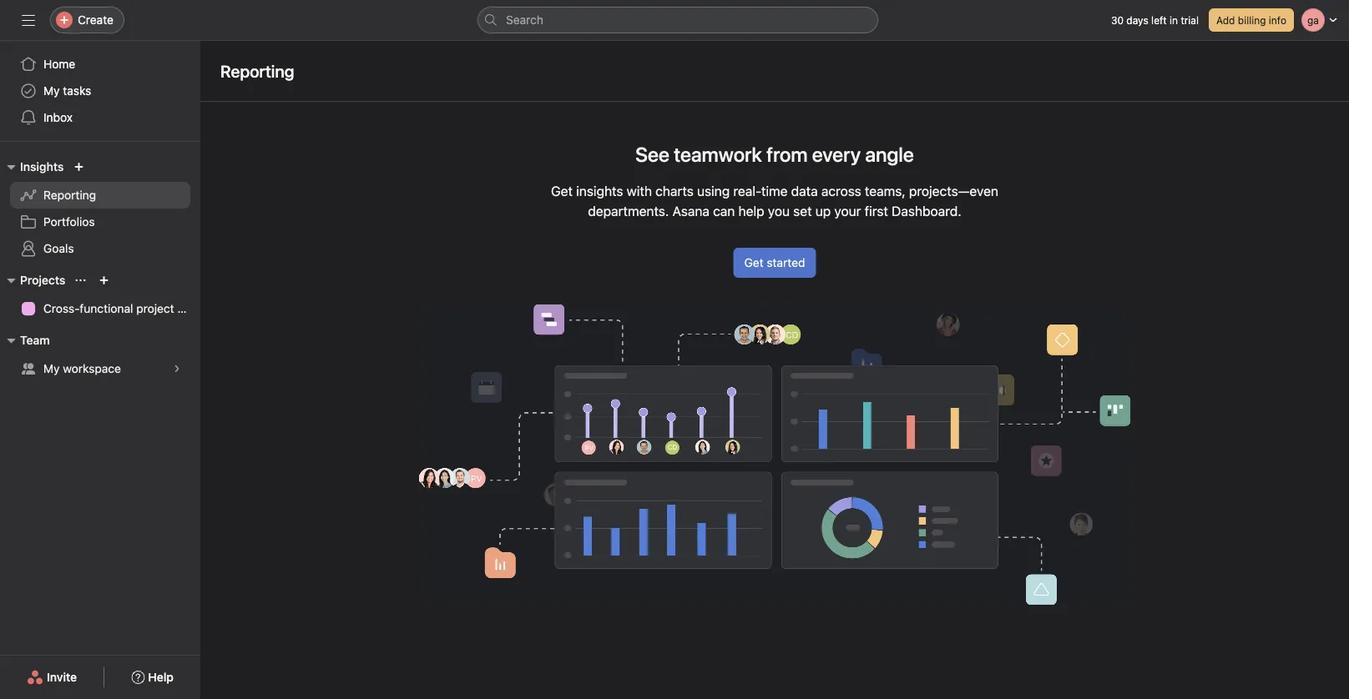 Task type: locate. For each thing, give the bounding box(es) containing it.
1 vertical spatial my
[[43, 362, 60, 376]]

1 horizontal spatial get
[[744, 256, 764, 270]]

get
[[551, 183, 573, 199], [744, 256, 764, 270]]

inbox link
[[10, 104, 190, 131]]

time
[[761, 183, 788, 199]]

reporting
[[220, 61, 294, 81], [43, 188, 96, 202]]

help
[[739, 203, 765, 219]]

add billing info button
[[1209, 8, 1294, 32]]

projects—even
[[909, 183, 999, 199]]

see
[[636, 143, 670, 166]]

project
[[136, 302, 174, 316]]

0 horizontal spatial get
[[551, 183, 573, 199]]

get started
[[744, 256, 805, 270]]

my inside teams element
[[43, 362, 60, 376]]

invite button
[[16, 663, 88, 693]]

0 vertical spatial get
[[551, 183, 573, 199]]

trial
[[1181, 14, 1199, 26]]

my
[[43, 84, 60, 98], [43, 362, 60, 376]]

get left insights
[[551, 183, 573, 199]]

team
[[20, 334, 50, 347]]

30
[[1111, 14, 1124, 26]]

create button
[[50, 7, 124, 33]]

using
[[697, 183, 730, 199]]

search list box
[[478, 7, 878, 33]]

my down team
[[43, 362, 60, 376]]

1 vertical spatial reporting
[[43, 188, 96, 202]]

with
[[627, 183, 652, 199]]

1 horizontal spatial reporting
[[220, 61, 294, 81]]

see teamwork from every angle
[[636, 143, 914, 166]]

teams,
[[865, 183, 906, 199]]

inbox
[[43, 111, 73, 124]]

reporting link
[[10, 182, 190, 209]]

home
[[43, 57, 75, 71]]

every angle
[[812, 143, 914, 166]]

set
[[793, 203, 812, 219]]

your
[[835, 203, 861, 219]]

1 my from the top
[[43, 84, 60, 98]]

tasks
[[63, 84, 91, 98]]

cross-functional project plan
[[43, 302, 200, 316]]

1 vertical spatial get
[[744, 256, 764, 270]]

in
[[1170, 14, 1178, 26]]

billing
[[1238, 14, 1266, 26]]

first
[[865, 203, 888, 219]]

functional
[[80, 302, 133, 316]]

up
[[816, 203, 831, 219]]

2 my from the top
[[43, 362, 60, 376]]

insights button
[[0, 157, 64, 177]]

charts
[[656, 183, 694, 199]]

get started button
[[734, 248, 816, 278]]

my inside global element
[[43, 84, 60, 98]]

cross-functional project plan link
[[10, 296, 200, 322]]

get inside the get insights with charts using real-time data across teams, projects—even departments. asana can help you set up your first dashboard.
[[551, 183, 573, 199]]

0 horizontal spatial reporting
[[43, 188, 96, 202]]

teams element
[[0, 326, 200, 386]]

get left started
[[744, 256, 764, 270]]

0 vertical spatial my
[[43, 84, 60, 98]]

my left the tasks
[[43, 84, 60, 98]]

insights
[[20, 160, 64, 174]]

get inside button
[[744, 256, 764, 270]]



Task type: vqa. For each thing, say whether or not it's contained in the screenshot.
Calendar LINK
no



Task type: describe. For each thing, give the bounding box(es) containing it.
info
[[1269, 14, 1287, 26]]

portfolios link
[[10, 209, 190, 235]]

see details, my workspace image
[[172, 364, 182, 374]]

portfolios
[[43, 215, 95, 229]]

search button
[[478, 7, 878, 33]]

dashboard.
[[892, 203, 962, 219]]

insights element
[[0, 152, 200, 266]]

from
[[767, 143, 808, 166]]

team button
[[0, 331, 50, 351]]

invite
[[47, 671, 77, 685]]

new image
[[74, 162, 84, 172]]

asana
[[673, 203, 710, 219]]

show options, current sort, top image
[[75, 276, 86, 286]]

my for my workspace
[[43, 362, 60, 376]]

my workspace link
[[10, 356, 190, 382]]

get for get insights with charts using real-time data across teams, projects—even departments. asana can help you set up your first dashboard.
[[551, 183, 573, 199]]

get for get started
[[744, 256, 764, 270]]

projects element
[[0, 266, 200, 326]]

help button
[[120, 663, 184, 693]]

global element
[[0, 41, 200, 141]]

goals
[[43, 242, 74, 256]]

insights
[[576, 183, 623, 199]]

home link
[[10, 51, 190, 78]]

started
[[767, 256, 805, 270]]

you
[[768, 203, 790, 219]]

teamwork
[[674, 143, 762, 166]]

help
[[148, 671, 174, 685]]

my tasks
[[43, 84, 91, 98]]

plan
[[177, 302, 200, 316]]

new project or portfolio image
[[99, 276, 109, 286]]

my for my tasks
[[43, 84, 60, 98]]

0 vertical spatial reporting
[[220, 61, 294, 81]]

data
[[791, 183, 818, 199]]

across
[[822, 183, 861, 199]]

reporting inside insights 'element'
[[43, 188, 96, 202]]

add billing info
[[1217, 14, 1287, 26]]

goals link
[[10, 235, 190, 262]]

create
[[78, 13, 114, 27]]

add
[[1217, 14, 1235, 26]]

hide sidebar image
[[22, 13, 35, 27]]

projects
[[20, 273, 65, 287]]

my tasks link
[[10, 78, 190, 104]]

30 days left in trial
[[1111, 14, 1199, 26]]

left
[[1152, 14, 1167, 26]]

get insights with charts using real-time data across teams, projects—even departments. asana can help you set up your first dashboard.
[[551, 183, 999, 219]]

real-
[[733, 183, 761, 199]]

projects button
[[0, 271, 65, 291]]

departments.
[[588, 203, 669, 219]]

can
[[713, 203, 735, 219]]

days
[[1127, 14, 1149, 26]]

workspace
[[63, 362, 121, 376]]

cross-
[[43, 302, 80, 316]]

my workspace
[[43, 362, 121, 376]]

search
[[506, 13, 544, 27]]



